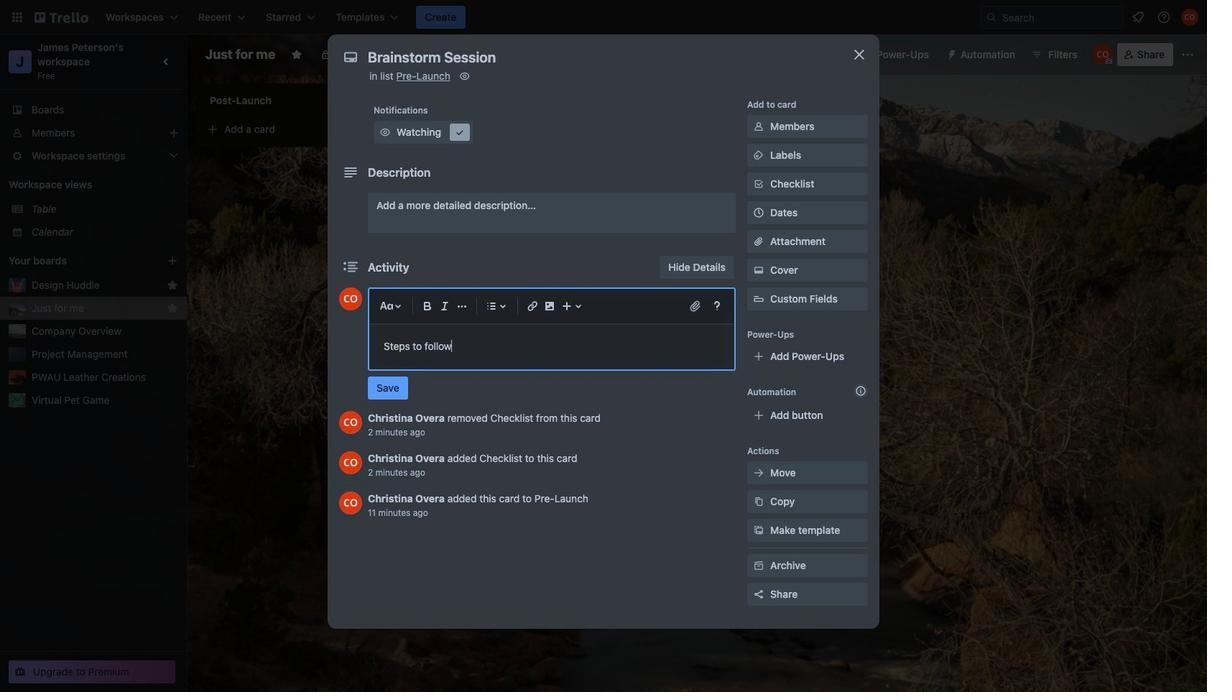 Task type: vqa. For each thing, say whether or not it's contained in the screenshot.
"text box"
yes



Task type: locate. For each thing, give the bounding box(es) containing it.
None text field
[[361, 45, 835, 70]]

1 vertical spatial starred icon image
[[167, 303, 178, 314]]

0 vertical spatial christina overa (christinaovera) image
[[1182, 9, 1199, 26]]

text formatting group
[[419, 298, 471, 315]]

search image
[[986, 11, 998, 23]]

1 vertical spatial christina overa (christinaovera) image
[[339, 287, 362, 310]]

open information menu image
[[1157, 10, 1172, 24]]

0 vertical spatial christina overa (christinaovera) image
[[1093, 45, 1113, 65]]

close dialog image
[[851, 46, 868, 63]]

sm image
[[941, 43, 961, 63], [752, 119, 766, 134], [378, 125, 392, 139], [453, 125, 467, 139], [752, 263, 766, 277], [752, 466, 766, 480], [752, 523, 766, 538]]

link ⌘k image
[[524, 298, 541, 315]]

0 vertical spatial starred icon image
[[167, 280, 178, 291]]

starred icon image
[[167, 280, 178, 291], [167, 303, 178, 314]]

christina overa (christinaovera) image
[[1093, 45, 1113, 65], [339, 287, 362, 310], [339, 451, 362, 474]]

sm image
[[458, 69, 472, 83], [752, 148, 766, 162], [752, 494, 766, 509], [752, 558, 766, 573]]

editor toolbar
[[375, 295, 729, 318]]

christina overa (christinaovera) image
[[1182, 9, 1199, 26], [339, 411, 362, 434], [339, 492, 362, 515]]

show menu image
[[1181, 47, 1195, 62]]

text styles image
[[378, 298, 395, 315]]

image image
[[541, 298, 558, 315]]



Task type: describe. For each thing, give the bounding box(es) containing it.
customize views image
[[450, 47, 465, 62]]

2 starred icon image from the top
[[167, 303, 178, 314]]

create from template… image
[[368, 124, 379, 135]]

Search field
[[998, 7, 1123, 27]]

star or unstar board image
[[291, 49, 303, 60]]

open help dialog image
[[709, 298, 726, 315]]

1 vertical spatial christina overa (christinaovera) image
[[339, 411, 362, 434]]

more formatting image
[[454, 298, 471, 315]]

attach and insert link image
[[689, 299, 703, 313]]

lists image
[[483, 298, 500, 315]]

primary element
[[0, 0, 1207, 34]]

Main content area, start typing to enter text. text field
[[384, 338, 720, 355]]

2 vertical spatial christina overa (christinaovera) image
[[339, 492, 362, 515]]

Board name text field
[[198, 43, 283, 66]]

your boards with 6 items element
[[9, 252, 145, 270]]

1 starred icon image from the top
[[167, 280, 178, 291]]

italic ⌘i image
[[436, 298, 454, 315]]

0 notifications image
[[1130, 9, 1147, 26]]

2 vertical spatial christina overa (christinaovera) image
[[339, 451, 362, 474]]

bold ⌘b image
[[419, 298, 436, 315]]

add board image
[[167, 255, 178, 267]]



